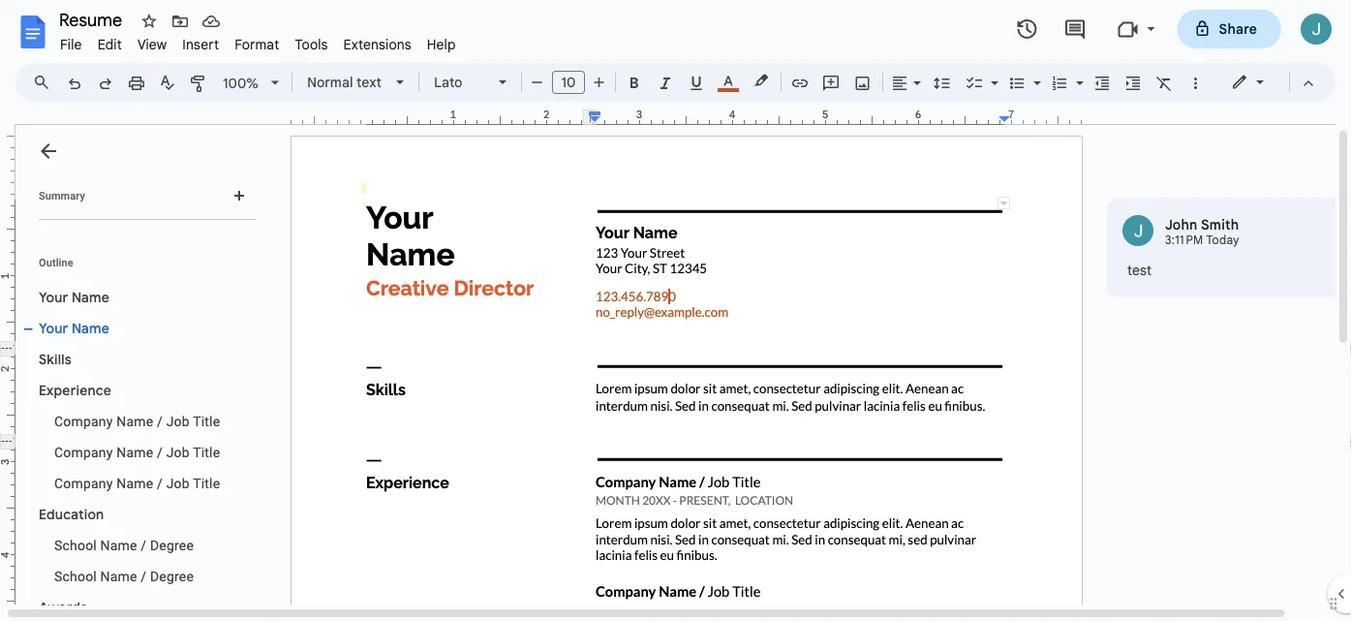 Task type: describe. For each thing, give the bounding box(es) containing it.
Font size field
[[552, 71, 593, 95]]

main toolbar
[[57, 0, 1211, 401]]

john
[[1166, 216, 1198, 233]]

tools
[[295, 36, 328, 53]]

1 company name / job title from the top
[[54, 413, 220, 429]]

edit
[[98, 36, 122, 53]]

file menu item
[[52, 33, 90, 56]]

lato
[[434, 74, 463, 91]]

view
[[137, 36, 167, 53]]

outline heading
[[16, 255, 264, 282]]

2 your name from the top
[[39, 320, 110, 337]]

Star checkbox
[[136, 8, 163, 35]]

numbered list menu image
[[1072, 70, 1084, 77]]

highlight color image
[[751, 69, 772, 92]]

today
[[1207, 233, 1240, 248]]

Rename text field
[[52, 8, 134, 31]]

test
[[1128, 262, 1152, 279]]

menu bar inside menu bar banner
[[52, 25, 464, 57]]

styles list. normal text selected. option
[[307, 69, 385, 96]]

normal
[[307, 74, 353, 91]]

john smith 3:11 pm today
[[1166, 216, 1240, 248]]

mode and view toolbar
[[1217, 63, 1325, 102]]

text color image
[[718, 69, 739, 92]]

2 company from the top
[[54, 444, 113, 460]]

1 school name / degree from the top
[[54, 537, 194, 553]]

2 school from the top
[[54, 568, 97, 584]]

share
[[1219, 20, 1258, 37]]

2 company name / job title from the top
[[54, 444, 220, 460]]



Task type: locate. For each thing, give the bounding box(es) containing it.
school name / degree up awards at the left bottom of page
[[54, 568, 194, 584]]

Font size text field
[[553, 71, 584, 94]]

file
[[60, 36, 82, 53]]

line & paragraph spacing image
[[932, 69, 954, 96]]

1 vertical spatial company name / job title
[[54, 444, 220, 460]]

/
[[157, 413, 163, 429], [157, 444, 163, 460], [157, 475, 163, 491], [141, 537, 147, 553], [141, 568, 147, 584]]

extensions
[[344, 36, 412, 53]]

list inside application
[[1107, 198, 1352, 297]]

format menu item
[[227, 33, 287, 56]]

education
[[39, 506, 104, 523]]

application containing share
[[0, 0, 1352, 621]]

1 vertical spatial your name
[[39, 320, 110, 337]]

2 degree from the top
[[150, 568, 194, 584]]

1 company from the top
[[54, 413, 113, 429]]

3:11 pm
[[1166, 233, 1204, 248]]

3 title from the top
[[193, 475, 220, 491]]

2 your from the top
[[39, 320, 68, 337]]

2 vertical spatial company name / job title
[[54, 475, 220, 491]]

job
[[166, 413, 190, 429], [166, 444, 190, 460], [166, 475, 190, 491]]

0 vertical spatial school
[[54, 537, 97, 553]]

degree
[[150, 537, 194, 553], [150, 568, 194, 584]]

2 vertical spatial title
[[193, 475, 220, 491]]

view menu item
[[130, 33, 175, 56]]

1 vertical spatial school
[[54, 568, 97, 584]]

company name / job title
[[54, 413, 220, 429], [54, 444, 220, 460], [54, 475, 220, 491]]

menu bar containing file
[[52, 25, 464, 57]]

Zoom text field
[[218, 70, 265, 97]]

click to select borders image
[[998, 197, 1011, 209]]

Zoom field
[[215, 69, 288, 98]]

outline
[[39, 256, 73, 268]]

1 your name from the top
[[39, 289, 110, 306]]

insert
[[182, 36, 219, 53]]

1 title from the top
[[193, 413, 220, 429]]

document outline element
[[16, 125, 279, 621]]

list containing john smith
[[1107, 198, 1352, 297]]

1 school from the top
[[54, 537, 97, 553]]

0 vertical spatial company
[[54, 413, 113, 429]]

format
[[235, 36, 279, 53]]

insert menu item
[[175, 33, 227, 56]]

Menus field
[[24, 69, 67, 96]]

company
[[54, 413, 113, 429], [54, 444, 113, 460], [54, 475, 113, 491]]

application
[[0, 0, 1352, 621]]

help menu item
[[419, 33, 464, 56]]

extensions menu item
[[336, 33, 419, 56]]

list
[[1107, 198, 1352, 297]]

more options... image
[[1335, 218, 1352, 241]]

your up skills
[[39, 320, 68, 337]]

school down education
[[54, 537, 97, 553]]

school name / degree down education
[[54, 537, 194, 553]]

3 company from the top
[[54, 475, 113, 491]]

your name down the outline
[[39, 289, 110, 306]]

help
[[427, 36, 456, 53]]

your name up skills
[[39, 320, 110, 337]]

experience
[[39, 382, 112, 399]]

normal text
[[307, 74, 382, 91]]

awards
[[39, 599, 87, 616]]

3 job from the top
[[166, 475, 190, 491]]

1 vertical spatial school name / degree
[[54, 568, 194, 584]]

2 school name / degree from the top
[[54, 568, 194, 584]]

summary
[[39, 189, 85, 202]]

0 vertical spatial title
[[193, 413, 220, 429]]

your name
[[39, 289, 110, 306], [39, 320, 110, 337]]

your
[[39, 289, 68, 306], [39, 320, 68, 337]]

smith
[[1201, 216, 1240, 233]]

1 vertical spatial company
[[54, 444, 113, 460]]

checklist menu image
[[986, 70, 999, 77]]

school up awards at the left bottom of page
[[54, 568, 97, 584]]

menu bar banner
[[0, 0, 1352, 621]]

2 vertical spatial job
[[166, 475, 190, 491]]

0 vertical spatial company name / job title
[[54, 413, 220, 429]]

2 job from the top
[[166, 444, 190, 460]]

john smith image
[[1123, 215, 1154, 246]]

1 your from the top
[[39, 289, 68, 306]]

school name / degree
[[54, 537, 194, 553], [54, 568, 194, 584]]

1 vertical spatial job
[[166, 444, 190, 460]]

edit menu item
[[90, 33, 130, 56]]

0 vertical spatial degree
[[150, 537, 194, 553]]

1 vertical spatial degree
[[150, 568, 194, 584]]

tools menu item
[[287, 33, 336, 56]]

title
[[193, 413, 220, 429], [193, 444, 220, 460], [193, 475, 220, 491]]

0 vertical spatial job
[[166, 413, 190, 429]]

2 vertical spatial company
[[54, 475, 113, 491]]

insert image image
[[852, 69, 874, 96]]

1 job from the top
[[166, 413, 190, 429]]

0 vertical spatial your
[[39, 289, 68, 306]]

name
[[72, 289, 110, 306], [72, 320, 110, 337], [117, 413, 153, 429], [117, 444, 153, 460], [117, 475, 153, 491], [100, 537, 137, 553], [100, 568, 137, 584]]

3 company name / job title from the top
[[54, 475, 220, 491]]

skills
[[39, 351, 72, 368]]

font list. lato selected. option
[[434, 69, 487, 96]]

school
[[54, 537, 97, 553], [54, 568, 97, 584]]

share button
[[1178, 10, 1282, 48]]

your down the outline
[[39, 289, 68, 306]]

1 vertical spatial your
[[39, 320, 68, 337]]

1 degree from the top
[[150, 537, 194, 553]]

bulleted list menu image
[[1029, 70, 1042, 77]]

0 vertical spatial your name
[[39, 289, 110, 306]]

0 vertical spatial school name / degree
[[54, 537, 194, 553]]

summary heading
[[39, 188, 85, 203]]

menu bar
[[52, 25, 464, 57]]

2 title from the top
[[193, 444, 220, 460]]

text
[[357, 74, 382, 91]]

1 vertical spatial title
[[193, 444, 220, 460]]



Task type: vqa. For each thing, say whether or not it's contained in the screenshot.
presentations in Heading
no



